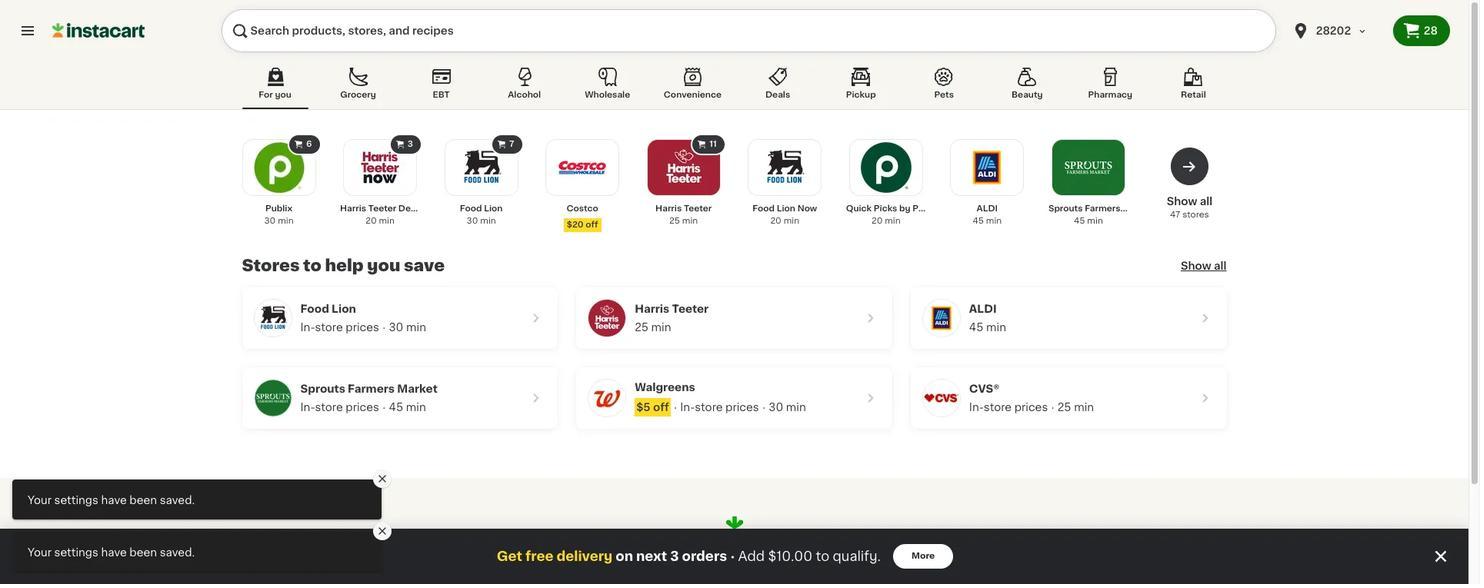 Task type: describe. For each thing, give the bounding box(es) containing it.
0 horizontal spatial harris teeter image
[[589, 300, 626, 337]]

stores
[[242, 258, 300, 274]]

walgreens image
[[589, 380, 626, 417]]

there's
[[631, 553, 696, 569]]

7
[[510, 140, 515, 149]]

beauty
[[1012, 91, 1043, 99]]

min inside food lion 30 min
[[480, 217, 496, 225]]

pickup
[[846, 91, 876, 99]]

quick picks by publix image
[[860, 142, 913, 194]]

cvs® image
[[923, 380, 960, 417]]

$5 off
[[637, 402, 669, 413]]

pets button
[[911, 65, 978, 109]]

next
[[636, 551, 667, 563]]

help
[[325, 258, 364, 274]]

grocery button
[[325, 65, 391, 109]]

pickup button
[[828, 65, 894, 109]]

3 inside stores to help you save tab panel
[[408, 140, 413, 149]]

show all button
[[1181, 259, 1227, 274]]

to inside get free delivery on next 3 orders • add $10.00 to qualify.
[[816, 551, 830, 563]]

more button
[[893, 545, 954, 569]]

0 horizontal spatial 30 min
[[389, 322, 426, 333]]

treatment tracker modal dialog
[[0, 529, 1469, 585]]

teeter for 20 min
[[368, 205, 396, 213]]

food lion now image
[[759, 142, 811, 194]]

min inside 'harris teeter delivery now 20 min'
[[379, 217, 395, 225]]

food lion now 20 min
[[753, 205, 817, 225]]

pets
[[935, 91, 954, 99]]

now inside food lion now 20 min
[[798, 205, 817, 213]]

stores to help you save tab panel
[[234, 134, 1235, 429]]

store for cvs®
[[984, 402, 1012, 413]]

wholesale
[[585, 91, 630, 99]]

$10.00
[[768, 551, 813, 563]]

have for close toast icon
[[101, 496, 127, 506]]

food lion image
[[254, 300, 291, 337]]

publix inside quick picks by publix 20 min
[[913, 205, 940, 213]]

food for food lion 30 min
[[460, 205, 482, 213]]

deals
[[766, 91, 791, 99]]

for you
[[259, 91, 292, 99]]

market for sprouts farmers market 45 min
[[1123, 205, 1154, 213]]

0 vertical spatial harris teeter image
[[658, 142, 710, 194]]

in- for food lion
[[301, 322, 315, 333]]

20 for harris
[[366, 217, 377, 225]]

1 vertical spatial 25
[[635, 322, 649, 333]]

alcohol
[[508, 91, 541, 99]]

all for show all
[[1214, 261, 1227, 272]]

11
[[710, 140, 717, 149]]

1 horizontal spatial to
[[749, 553, 768, 569]]

on
[[616, 551, 633, 563]]

for
[[259, 91, 273, 99]]

you inside button
[[275, 91, 292, 99]]

lion for food lion now 20 min
[[777, 205, 796, 213]]

3 inside get free delivery on next 3 orders • add $10.00 to qualify.
[[670, 551, 679, 563]]

food for food lion
[[301, 304, 329, 315]]

there's more to explore
[[631, 553, 838, 569]]

quick
[[846, 205, 872, 213]]

min inside quick picks by publix 20 min
[[885, 217, 901, 225]]

save
[[404, 258, 445, 274]]

convenience button
[[658, 65, 728, 109]]

more
[[700, 553, 746, 569]]

all for show all 47 stores
[[1200, 196, 1213, 207]]

delivery
[[557, 551, 613, 563]]

2 28202 button from the left
[[1292, 9, 1384, 52]]

in-store prices for cvs®
[[970, 402, 1048, 413]]

picks
[[874, 205, 898, 213]]

lion for food lion 30 min
[[484, 205, 503, 213]]

publix inside publix 30 min
[[265, 205, 292, 213]]

sprouts farmers market image
[[1063, 142, 1115, 194]]

off inside costco $20 off
[[586, 221, 598, 229]]

delivery
[[399, 205, 435, 213]]

show all 47 stores
[[1167, 196, 1213, 219]]

your settings have been saved. for close toast icon
[[28, 496, 195, 506]]

settings for close toast image
[[54, 548, 98, 559]]

retail
[[1181, 91, 1206, 99]]

1 horizontal spatial aldi image
[[961, 142, 1014, 194]]

alcohol button
[[492, 65, 558, 109]]

been for close toast icon
[[130, 496, 157, 506]]

deals button
[[745, 65, 811, 109]]

costco
[[567, 205, 599, 213]]

by
[[900, 205, 911, 213]]

retail button
[[1161, 65, 1227, 109]]

walgreens
[[635, 382, 695, 393]]

pharmacy button
[[1078, 65, 1144, 109]]

1 horizontal spatial 30 min
[[769, 402, 806, 413]]

Search field
[[222, 9, 1276, 52]]

show for show all 47 stores
[[1167, 196, 1198, 207]]

add
[[738, 551, 765, 563]]

28202
[[1316, 25, 1352, 36]]

1 28202 button from the left
[[1283, 9, 1393, 52]]

1 horizontal spatial 25
[[670, 217, 680, 225]]

sprouts farmers market 45 min
[[1049, 205, 1154, 225]]

publix 30 min
[[264, 205, 294, 225]]

1 vertical spatial aldi 45 min
[[970, 304, 1007, 333]]

store for sprouts farmers market
[[315, 402, 343, 413]]

harris teeter delivery now 20 min
[[340, 205, 457, 225]]



Task type: locate. For each thing, give the bounding box(es) containing it.
0 vertical spatial aldi image
[[961, 142, 1014, 194]]

2 your from the top
[[28, 548, 52, 559]]

sprouts inside sprouts farmers market 45 min
[[1049, 205, 1083, 213]]

1 horizontal spatial sprouts
[[1049, 205, 1083, 213]]

show up 47
[[1167, 196, 1198, 207]]

1 horizontal spatial lion
[[484, 205, 503, 213]]

min inside sprouts farmers market 45 min
[[1088, 217, 1103, 225]]

harris for 25 min
[[656, 205, 682, 213]]

to
[[303, 258, 322, 274], [816, 551, 830, 563], [749, 553, 768, 569]]

store down sprouts farmers market
[[315, 402, 343, 413]]

show inside popup button
[[1181, 261, 1212, 272]]

saved. for close toast icon
[[160, 496, 195, 506]]

market
[[1123, 205, 1154, 213], [397, 384, 438, 395]]

1 vertical spatial harris teeter 25 min
[[635, 304, 709, 333]]

prices for sprouts farmers market
[[346, 402, 379, 413]]

off right "$5"
[[653, 402, 669, 413]]

your settings have been saved.
[[28, 496, 195, 506], [28, 548, 195, 559]]

1 horizontal spatial off
[[653, 402, 669, 413]]

get
[[497, 551, 523, 563]]

2 now from the left
[[798, 205, 817, 213]]

now
[[437, 205, 457, 213], [798, 205, 817, 213]]

farmers down sprouts farmers market image
[[1085, 205, 1121, 213]]

grocery
[[340, 91, 376, 99]]

lion for food lion
[[332, 304, 356, 315]]

20 up stores to help you save
[[366, 217, 377, 225]]

market for sprouts farmers market
[[397, 384, 438, 395]]

0 vertical spatial your
[[28, 496, 52, 506]]

quick picks by publix 20 min
[[846, 205, 940, 225]]

0 horizontal spatial market
[[397, 384, 438, 395]]

1 vertical spatial market
[[397, 384, 438, 395]]

0 vertical spatial aldi 45 min
[[973, 205, 1002, 225]]

pharmacy
[[1089, 91, 1133, 99]]

30 inside food lion 30 min
[[467, 217, 478, 225]]

2 been from the top
[[130, 548, 157, 559]]

wholesale button
[[575, 65, 641, 109]]

you right the help
[[367, 258, 400, 274]]

$5
[[637, 402, 651, 413]]

farmers for sprouts farmers market
[[348, 384, 395, 395]]

0 vertical spatial off
[[586, 221, 598, 229]]

your for close toast icon
[[28, 496, 52, 506]]

lion down the help
[[332, 304, 356, 315]]

30 inside publix 30 min
[[264, 217, 276, 225]]

1 vertical spatial 30 min
[[769, 402, 806, 413]]

settings
[[54, 496, 98, 506], [54, 548, 98, 559]]

1 been from the top
[[130, 496, 157, 506]]

1 publix from the left
[[265, 205, 292, 213]]

0 horizontal spatial all
[[1200, 196, 1213, 207]]

off
[[586, 221, 598, 229], [653, 402, 669, 413]]

0 vertical spatial all
[[1200, 196, 1213, 207]]

food inside food lion now 20 min
[[753, 205, 775, 213]]

market up 45 min
[[397, 384, 438, 395]]

sprouts down sprouts farmers market image
[[1049, 205, 1083, 213]]

30
[[264, 217, 276, 225], [467, 217, 478, 225], [389, 322, 404, 333], [769, 402, 784, 413]]

in-store prices down sprouts farmers market
[[301, 402, 379, 413]]

show down 'stores'
[[1181, 261, 1212, 272]]

0 horizontal spatial off
[[586, 221, 598, 229]]

food
[[460, 205, 482, 213], [753, 205, 775, 213], [301, 304, 329, 315]]

your settings have been saved. for close toast image
[[28, 548, 195, 559]]

0 horizontal spatial 20
[[366, 217, 377, 225]]

0 vertical spatial been
[[130, 496, 157, 506]]

in- for cvs®
[[970, 402, 984, 413]]

2 20 from the left
[[771, 217, 782, 225]]

3 right next
[[670, 551, 679, 563]]

lion
[[484, 205, 503, 213], [777, 205, 796, 213], [332, 304, 356, 315]]

beauty button
[[995, 65, 1061, 109]]

food right food lion icon
[[301, 304, 329, 315]]

1 settings from the top
[[54, 496, 98, 506]]

0 horizontal spatial aldi image
[[923, 300, 960, 337]]

0 vertical spatial harris teeter 25 min
[[656, 205, 712, 225]]

1 horizontal spatial food
[[460, 205, 482, 213]]

1 your settings have been saved. from the top
[[28, 496, 195, 506]]

0 vertical spatial 30 min
[[389, 322, 426, 333]]

publix right by
[[913, 205, 940, 213]]

0 vertical spatial market
[[1123, 205, 1154, 213]]

1 vertical spatial your settings have been saved.
[[28, 548, 195, 559]]

ebt
[[433, 91, 450, 99]]

20 down picks
[[872, 217, 883, 225]]

harris
[[340, 205, 366, 213], [656, 205, 682, 213], [635, 304, 670, 315]]

instacart image
[[52, 22, 145, 40]]

show for show all
[[1181, 261, 1212, 272]]

your for close toast image
[[28, 548, 52, 559]]

0 horizontal spatial food
[[301, 304, 329, 315]]

2 horizontal spatial to
[[816, 551, 830, 563]]

farmers up 45 min
[[348, 384, 395, 395]]

0 horizontal spatial 3
[[408, 140, 413, 149]]

28202 button
[[1283, 9, 1393, 52], [1292, 9, 1384, 52]]

free
[[526, 551, 554, 563]]

all inside popup button
[[1214, 261, 1227, 272]]

2 have from the top
[[101, 548, 127, 559]]

in-store prices down 'cvs®'
[[970, 402, 1048, 413]]

28
[[1424, 25, 1438, 36]]

min
[[278, 217, 294, 225], [379, 217, 395, 225], [480, 217, 496, 225], [682, 217, 698, 225], [784, 217, 800, 225], [885, 217, 901, 225], [986, 217, 1002, 225], [1088, 217, 1103, 225], [406, 322, 426, 333], [651, 322, 671, 333], [987, 322, 1007, 333], [406, 402, 426, 413], [786, 402, 806, 413], [1074, 402, 1094, 413]]

1 horizontal spatial 3
[[670, 551, 679, 563]]

1 horizontal spatial now
[[798, 205, 817, 213]]

min inside publix 30 min
[[278, 217, 294, 225]]

aldi 45 min
[[973, 205, 1002, 225], [970, 304, 1007, 333]]

1 horizontal spatial 20
[[771, 217, 782, 225]]

now down food lion now image
[[798, 205, 817, 213]]

20
[[366, 217, 377, 225], [771, 217, 782, 225], [872, 217, 883, 225]]

harris teeter 25 min up walgreens
[[635, 304, 709, 333]]

$20
[[567, 221, 584, 229]]

to inside tab panel
[[303, 258, 322, 274]]

0 horizontal spatial 25
[[635, 322, 649, 333]]

publix
[[265, 205, 292, 213], [913, 205, 940, 213]]

explore
[[771, 553, 838, 569]]

costco $20 off
[[567, 205, 599, 229]]

store for food lion
[[315, 322, 343, 333]]

2 your settings have been saved. from the top
[[28, 548, 195, 559]]

20 inside quick picks by publix 20 min
[[872, 217, 883, 225]]

harris teeter image
[[658, 142, 710, 194], [589, 300, 626, 337]]

in- down walgreens
[[680, 402, 695, 413]]

1 vertical spatial show
[[1181, 261, 1212, 272]]

stores to help you save
[[242, 258, 445, 274]]

in-store prices for food lion
[[301, 322, 379, 333]]

1 now from the left
[[437, 205, 457, 213]]

1 horizontal spatial farmers
[[1085, 205, 1121, 213]]

1 horizontal spatial all
[[1214, 261, 1227, 272]]

6
[[306, 140, 312, 149]]

0 vertical spatial show
[[1167, 196, 1198, 207]]

aldi image
[[961, 142, 1014, 194], [923, 300, 960, 337]]

publix down the publix image
[[265, 205, 292, 213]]

market left 47
[[1123, 205, 1154, 213]]

costco image
[[556, 142, 609, 194]]

min inside food lion now 20 min
[[784, 217, 800, 225]]

20 for quick
[[872, 217, 883, 225]]

2 publix from the left
[[913, 205, 940, 213]]

cvs®
[[970, 384, 1000, 395]]

1 vertical spatial saved.
[[160, 548, 195, 559]]

lion down food lion now image
[[777, 205, 796, 213]]

lion inside food lion now 20 min
[[777, 205, 796, 213]]

0 vertical spatial aldi
[[977, 205, 998, 213]]

in- for sprouts farmers market
[[301, 402, 315, 413]]

in-store prices down food lion
[[301, 322, 379, 333]]

2 settings from the top
[[54, 548, 98, 559]]

food down food lion image
[[460, 205, 482, 213]]

food for food lion now 20 min
[[753, 205, 775, 213]]

ebt button
[[408, 65, 475, 109]]

food lion image
[[455, 142, 508, 194]]

show inside show all 47 stores
[[1167, 196, 1198, 207]]

45 min
[[389, 402, 426, 413]]

all inside show all 47 stores
[[1200, 196, 1213, 207]]

0 horizontal spatial now
[[437, 205, 457, 213]]

0 vertical spatial have
[[101, 496, 127, 506]]

store down 'cvs®'
[[984, 402, 1012, 413]]

farmers
[[1085, 205, 1121, 213], [348, 384, 395, 395]]

harris teeter delivery now image
[[354, 142, 406, 194]]

1 vertical spatial off
[[653, 402, 669, 413]]

show
[[1167, 196, 1198, 207], [1181, 261, 1212, 272]]

harris for 20 min
[[340, 205, 366, 213]]

0 vertical spatial you
[[275, 91, 292, 99]]

aldi
[[977, 205, 998, 213], [970, 304, 997, 315]]

30 min
[[389, 322, 426, 333], [769, 402, 806, 413]]

in- down food lion
[[301, 322, 315, 333]]

qualify.
[[833, 551, 881, 563]]

lion down food lion image
[[484, 205, 503, 213]]

sprouts farmers market image
[[254, 380, 291, 417]]

2 horizontal spatial 25
[[1058, 402, 1072, 413]]

publix image
[[253, 142, 305, 194]]

1 horizontal spatial harris teeter image
[[658, 142, 710, 194]]

0 horizontal spatial sprouts
[[301, 384, 345, 395]]

3 20 from the left
[[872, 217, 883, 225]]

convenience
[[664, 91, 722, 99]]

28 button
[[1393, 15, 1451, 46]]

saved.
[[160, 496, 195, 506], [160, 548, 195, 559]]

in-
[[301, 322, 315, 333], [301, 402, 315, 413], [680, 402, 695, 413], [970, 402, 984, 413]]

now inside 'harris teeter delivery now 20 min'
[[437, 205, 457, 213]]

0 vertical spatial your settings have been saved.
[[28, 496, 195, 506]]

for you button
[[242, 65, 308, 109]]

store down food lion
[[315, 322, 343, 333]]

market inside sprouts farmers market 45 min
[[1123, 205, 1154, 213]]

sprouts right sprouts farmers market icon
[[301, 384, 345, 395]]

2 vertical spatial 25
[[1058, 402, 1072, 413]]

harris teeter 25 min
[[656, 205, 712, 225], [635, 304, 709, 333]]

1 your from the top
[[28, 496, 52, 506]]

stores
[[1183, 211, 1210, 219]]

harris inside 'harris teeter delivery now 20 min'
[[340, 205, 366, 213]]

1 have from the top
[[101, 496, 127, 506]]

sprouts for sprouts farmers market 45 min
[[1049, 205, 1083, 213]]

1 vertical spatial sprouts
[[301, 384, 345, 395]]

lion inside food lion 30 min
[[484, 205, 503, 213]]

2 horizontal spatial food
[[753, 205, 775, 213]]

20 down food lion now image
[[771, 217, 782, 225]]

have for close toast image
[[101, 548, 127, 559]]

1 saved. from the top
[[160, 496, 195, 506]]

0 horizontal spatial farmers
[[348, 384, 395, 395]]

0 vertical spatial saved.
[[160, 496, 195, 506]]

1 vertical spatial settings
[[54, 548, 98, 559]]

1 horizontal spatial you
[[367, 258, 400, 274]]

been for close toast image
[[130, 548, 157, 559]]

47
[[1171, 211, 1181, 219]]

0 horizontal spatial lion
[[332, 304, 356, 315]]

harris teeter 25 min down 11
[[656, 205, 712, 225]]

in- right sprouts farmers market icon
[[301, 402, 315, 413]]

to right $10.00
[[816, 551, 830, 563]]

None search field
[[222, 9, 1276, 52]]

20 inside 'harris teeter delivery now 20 min'
[[366, 217, 377, 225]]

get free delivery on next 3 orders • add $10.00 to qualify.
[[497, 551, 881, 563]]

45 inside sprouts farmers market 45 min
[[1074, 217, 1086, 225]]

farmers inside sprouts farmers market 45 min
[[1085, 205, 1121, 213]]

to left the help
[[303, 258, 322, 274]]

1 vertical spatial 3
[[670, 551, 679, 563]]

1 vertical spatial aldi image
[[923, 300, 960, 337]]

you right for
[[275, 91, 292, 99]]

store down walgreens
[[695, 402, 723, 413]]

in- down 'cvs®'
[[970, 402, 984, 413]]

been
[[130, 496, 157, 506], [130, 548, 157, 559]]

food down food lion now image
[[753, 205, 775, 213]]

1 vertical spatial you
[[367, 258, 400, 274]]

food lion 30 min
[[460, 205, 503, 225]]

now right delivery at the left top
[[437, 205, 457, 213]]

0 vertical spatial 25
[[670, 217, 680, 225]]

you inside tab panel
[[367, 258, 400, 274]]

close toast image
[[376, 526, 389, 538]]

settings for close toast icon
[[54, 496, 98, 506]]

prices for food lion
[[346, 322, 379, 333]]

in-store prices for sprouts farmers market
[[301, 402, 379, 413]]

teeter for 25 min
[[684, 205, 712, 213]]

prices for cvs®
[[1015, 402, 1048, 413]]

1 vertical spatial have
[[101, 548, 127, 559]]

1 vertical spatial all
[[1214, 261, 1227, 272]]

close toast image
[[376, 473, 389, 486]]

3 right harris teeter delivery now image
[[408, 140, 413, 149]]

teeter inside 'harris teeter delivery now 20 min'
[[368, 205, 396, 213]]

0 vertical spatial farmers
[[1085, 205, 1121, 213]]

0 vertical spatial sprouts
[[1049, 205, 1083, 213]]

1 vertical spatial aldi
[[970, 304, 997, 315]]

your
[[28, 496, 52, 506], [28, 548, 52, 559]]

show all
[[1181, 261, 1227, 272]]

saved. for close toast image
[[160, 548, 195, 559]]

2 saved. from the top
[[160, 548, 195, 559]]

0 vertical spatial 3
[[408, 140, 413, 149]]

2 horizontal spatial 20
[[872, 217, 883, 225]]

1 vertical spatial farmers
[[348, 384, 395, 395]]

teeter
[[368, 205, 396, 213], [684, 205, 712, 213], [672, 304, 709, 315]]

shop categories tab list
[[242, 65, 1227, 109]]

more
[[912, 553, 935, 561]]

25
[[670, 217, 680, 225], [635, 322, 649, 333], [1058, 402, 1072, 413]]

food lion
[[301, 304, 356, 315]]

sprouts farmers market
[[301, 384, 438, 395]]

in-store prices down walgreens
[[680, 402, 759, 413]]

•
[[730, 551, 735, 563]]

1 horizontal spatial publix
[[913, 205, 940, 213]]

0 vertical spatial settings
[[54, 496, 98, 506]]

all
[[1200, 196, 1213, 207], [1214, 261, 1227, 272]]

food inside food lion 30 min
[[460, 205, 482, 213]]

2 horizontal spatial lion
[[777, 205, 796, 213]]

3
[[408, 140, 413, 149], [670, 551, 679, 563]]

0 horizontal spatial publix
[[265, 205, 292, 213]]

you
[[275, 91, 292, 99], [367, 258, 400, 274]]

1 vertical spatial been
[[130, 548, 157, 559]]

20 inside food lion now 20 min
[[771, 217, 782, 225]]

0 horizontal spatial to
[[303, 258, 322, 274]]

45
[[973, 217, 984, 225], [1074, 217, 1086, 225], [970, 322, 984, 333], [389, 402, 403, 413]]

1 horizontal spatial market
[[1123, 205, 1154, 213]]

off right the $20
[[586, 221, 598, 229]]

farmers for sprouts farmers market 45 min
[[1085, 205, 1121, 213]]

1 vertical spatial harris teeter image
[[589, 300, 626, 337]]

1 20 from the left
[[366, 217, 377, 225]]

25 min
[[1058, 402, 1094, 413]]

to right •
[[749, 553, 768, 569]]

0 horizontal spatial you
[[275, 91, 292, 99]]

1 vertical spatial your
[[28, 548, 52, 559]]

sprouts for sprouts farmers market
[[301, 384, 345, 395]]

orders
[[682, 551, 727, 563]]



Task type: vqa. For each thing, say whether or not it's contained in the screenshot.
list_add_items dialog
no



